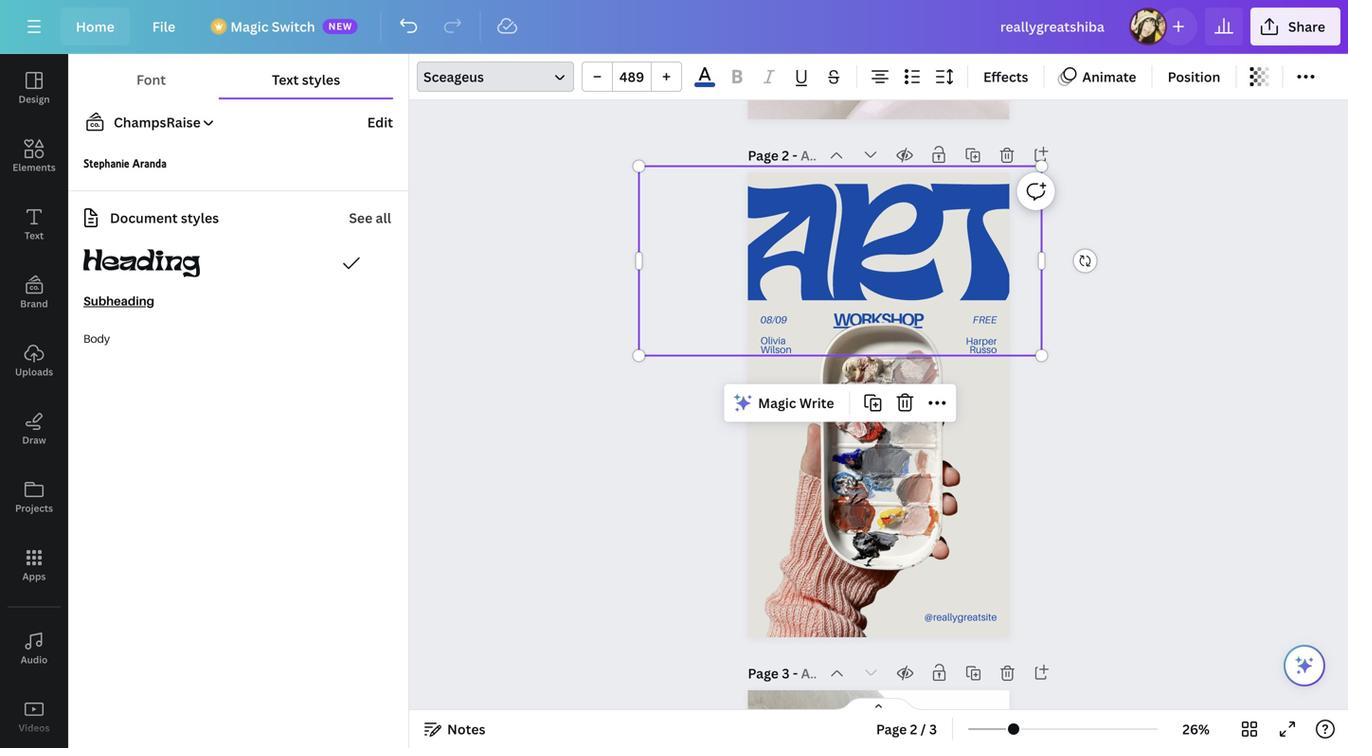 Task type: locate. For each thing, give the bounding box(es) containing it.
text
[[272, 71, 299, 89], [25, 229, 44, 242]]

side panel tab list
[[0, 54, 68, 749]]

1 vertical spatial page title text field
[[801, 664, 816, 683]]

animate
[[1083, 68, 1137, 86]]

all
[[376, 209, 391, 227]]

new
[[329, 20, 352, 33]]

/
[[921, 721, 926, 739]]

1 vertical spatial 2
[[910, 721, 918, 739]]

notes button
[[417, 715, 493, 745]]

edit button
[[367, 112, 393, 133]]

main menu bar
[[0, 0, 1348, 54]]

0 horizontal spatial 2
[[782, 146, 789, 164]]

magic inside button
[[758, 394, 797, 412]]

videos button
[[0, 683, 68, 749]]

show pages image
[[833, 697, 924, 713]]

champsraise
[[114, 113, 201, 131]]

projects button
[[0, 463, 68, 532]]

page 3 -
[[748, 665, 801, 683]]

page
[[748, 146, 779, 164], [748, 665, 779, 683], [876, 721, 907, 739]]

0 vertical spatial 2
[[782, 146, 789, 164]]

2 for /
[[910, 721, 918, 739]]

magic left write
[[758, 394, 797, 412]]

- for page 3 -
[[793, 665, 798, 683]]

0 horizontal spatial styles
[[181, 209, 219, 227]]

russo
[[970, 344, 997, 356]]

page inside button
[[876, 721, 907, 739]]

audio
[[21, 654, 48, 667]]

2 vertical spatial page
[[876, 721, 907, 739]]

see all button
[[347, 199, 393, 237]]

#004aad image
[[695, 83, 715, 87], [695, 83, 715, 87]]

styles down "new"
[[302, 71, 340, 89]]

2 page title text field from the top
[[801, 664, 816, 683]]

t
[[931, 182, 1034, 340]]

sceageus button
[[417, 62, 574, 92]]

text down switch
[[272, 71, 299, 89]]

0 vertical spatial page
[[748, 146, 779, 164]]

styles inside the text styles button
[[302, 71, 340, 89]]

0 horizontal spatial 3
[[782, 665, 790, 683]]

body button
[[68, 320, 408, 358]]

26% button
[[1166, 715, 1227, 745]]

text button
[[0, 190, 68, 259]]

2 inside page 2 / 3 button
[[910, 721, 918, 739]]

1 horizontal spatial styles
[[302, 71, 340, 89]]

design button
[[0, 54, 68, 122]]

wilson
[[761, 344, 792, 356]]

2 - from the top
[[793, 665, 798, 683]]

free
[[973, 314, 997, 326]]

1 vertical spatial page
[[748, 665, 779, 683]]

0 horizontal spatial text
[[25, 229, 44, 242]]

magic
[[230, 18, 269, 36], [758, 394, 797, 412]]

1 horizontal spatial magic
[[758, 394, 797, 412]]

text for text
[[25, 229, 44, 242]]

0 vertical spatial text
[[272, 71, 299, 89]]

page for page 2
[[748, 146, 779, 164]]

group
[[582, 62, 682, 92]]

magic inside main menu bar
[[230, 18, 269, 36]]

styles
[[302, 71, 340, 89], [181, 209, 219, 227]]

1 vertical spatial 3
[[929, 721, 937, 739]]

page for page 3
[[748, 665, 779, 683]]

styles for document styles
[[181, 209, 219, 227]]

videos
[[19, 722, 50, 735]]

see
[[349, 209, 373, 227]]

1 vertical spatial styles
[[181, 209, 219, 227]]

Design title text field
[[985, 8, 1122, 45]]

see all
[[349, 209, 391, 227]]

switch
[[272, 18, 315, 36]]

text up brand button
[[25, 229, 44, 242]]

position button
[[1160, 62, 1228, 92]]

text styles
[[272, 71, 340, 89]]

2
[[782, 146, 789, 164], [910, 721, 918, 739]]

effects
[[984, 68, 1029, 86]]

magic left switch
[[230, 18, 269, 36]]

apps
[[22, 570, 46, 583]]

0 vertical spatial -
[[793, 146, 798, 164]]

magic write button
[[728, 388, 842, 418]]

stephanie aranda
[[83, 157, 167, 170]]

1 horizontal spatial text
[[272, 71, 299, 89]]

font button
[[83, 62, 219, 98]]

0 vertical spatial page title text field
[[801, 146, 816, 165]]

stephanie aranda button
[[68, 145, 408, 183]]

08/09 olivia wilson
[[761, 314, 792, 356]]

styles right document on the top
[[181, 209, 219, 227]]

share button
[[1251, 8, 1341, 45]]

olivia
[[761, 335, 786, 347]]

Page title text field
[[801, 146, 816, 165], [801, 664, 816, 683]]

3
[[782, 665, 790, 683], [929, 721, 937, 739]]

-
[[793, 146, 798, 164], [793, 665, 798, 683]]

1 - from the top
[[793, 146, 798, 164]]

workshop
[[834, 309, 923, 330]]

1 page title text field from the top
[[801, 146, 816, 165]]

1 vertical spatial magic
[[758, 394, 797, 412]]

harper
[[966, 335, 997, 347]]

1 horizontal spatial 3
[[929, 721, 937, 739]]

animate button
[[1052, 62, 1144, 92]]

0 horizontal spatial magic
[[230, 18, 269, 36]]

brand
[[20, 298, 48, 310]]

0 vertical spatial styles
[[302, 71, 340, 89]]

draw
[[22, 434, 46, 447]]

text inside side panel tab list
[[25, 229, 44, 242]]

elements button
[[0, 122, 68, 190]]

edit
[[367, 113, 393, 131]]

page 2 -
[[748, 146, 801, 164]]

0 vertical spatial magic
[[230, 18, 269, 36]]

3 inside button
[[929, 721, 937, 739]]

stephanie
[[83, 157, 129, 170]]

1 vertical spatial text
[[25, 229, 44, 242]]

1 vertical spatial -
[[793, 665, 798, 683]]

1 horizontal spatial 2
[[910, 721, 918, 739]]

text for text styles
[[272, 71, 299, 89]]

projects
[[15, 502, 53, 515]]



Task type: vqa. For each thing, say whether or not it's contained in the screenshot.
Top level navigation element
no



Task type: describe. For each thing, give the bounding box(es) containing it.
ar t
[[733, 182, 1034, 340]]

file
[[152, 18, 175, 36]]

share
[[1289, 18, 1326, 36]]

aranda
[[132, 157, 167, 170]]

document
[[110, 209, 178, 227]]

08/09
[[761, 314, 787, 326]]

26%
[[1183, 721, 1210, 739]]

home link
[[61, 8, 130, 45]]

0 vertical spatial 3
[[782, 665, 790, 683]]

body
[[83, 332, 110, 346]]

file button
[[137, 8, 191, 45]]

home
[[76, 18, 114, 36]]

page 2 / 3
[[876, 721, 937, 739]]

audio button
[[0, 615, 68, 683]]

brand button
[[0, 259, 68, 327]]

harper russo
[[966, 335, 997, 356]]

magic write
[[758, 394, 834, 412]]

heading button
[[68, 241, 408, 286]]

position
[[1168, 68, 1221, 86]]

page title text field for page 3 -
[[801, 664, 816, 683]]

styles for text styles
[[302, 71, 340, 89]]

uploads button
[[0, 327, 68, 395]]

page title text field for page 2 -
[[801, 146, 816, 165]]

subheading button
[[68, 282, 408, 320]]

document styles
[[110, 209, 219, 227]]

uploads
[[15, 366, 53, 379]]

magic for magic switch
[[230, 18, 269, 36]]

champsraise button
[[76, 111, 216, 134]]

apps button
[[0, 532, 68, 600]]

write
[[800, 394, 834, 412]]

draw button
[[0, 395, 68, 463]]

– – number field
[[619, 68, 645, 86]]

font
[[136, 71, 166, 89]]

design
[[18, 93, 50, 106]]

elements
[[13, 161, 56, 174]]

magic switch
[[230, 18, 315, 36]]

ar
[[733, 182, 940, 340]]

sceageus
[[424, 68, 484, 86]]

notes
[[447, 721, 486, 739]]

page 2 / 3 button
[[869, 715, 945, 745]]

effects button
[[976, 62, 1036, 92]]

canva assistant image
[[1294, 655, 1316, 678]]

magic for magic write
[[758, 394, 797, 412]]

subheading
[[83, 294, 154, 309]]

@reallygreatsite
[[925, 612, 997, 624]]

- for page 2 -
[[793, 146, 798, 164]]

text styles button
[[219, 62, 393, 98]]

2 for -
[[782, 146, 789, 164]]

heading
[[83, 249, 201, 278]]



